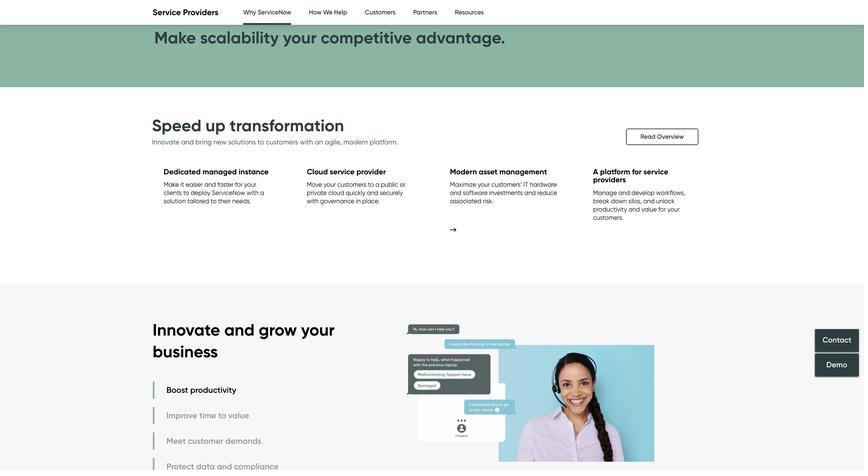 Task type: vqa. For each thing, say whether or not it's contained in the screenshot.
the bottommost Make
yes



Task type: describe. For each thing, give the bounding box(es) containing it.
speed
[[152, 115, 202, 136]]

service inside a platform for service providers
[[644, 167, 669, 177]]

clients
[[164, 190, 182, 197]]

maximize your customers' it hardware and software investments and reduce associated risk.
[[450, 181, 557, 205]]

your inside move your customers to a public or private cloud quickly and securely with governance in place.
[[324, 181, 336, 189]]

resources link
[[455, 0, 484, 25]]

risk.
[[483, 198, 494, 205]]

governance
[[320, 198, 355, 205]]

service providers
[[153, 7, 219, 17]]

modern asset management
[[450, 167, 547, 177]]

make for make scalability your competitive advantage.
[[154, 27, 196, 48]]

partners link
[[413, 0, 437, 25]]

dedicated
[[164, 167, 201, 177]]

scalability
[[200, 27, 279, 48]]

new
[[214, 138, 227, 146]]

to down the it
[[183, 190, 189, 197]]

software
[[463, 190, 488, 197]]

develop
[[632, 189, 655, 197]]

solutions
[[228, 138, 256, 146]]

boost
[[167, 386, 188, 396]]

how
[[309, 9, 322, 16]]

read
[[641, 133, 656, 141]]

reduce
[[538, 190, 557, 197]]

modern
[[450, 167, 477, 177]]

customers'
[[492, 181, 522, 189]]

read overview link
[[626, 129, 699, 145]]

overview
[[657, 133, 684, 141]]

modern
[[344, 138, 368, 146]]

meet customer demands link
[[153, 433, 281, 450]]

customers
[[365, 9, 396, 16]]

dedicated managed instance
[[164, 167, 269, 177]]

for inside manage and develop workflows, break down silos, and unlock productivity and value for your customers.
[[659, 206, 666, 213]]

bring
[[196, 138, 212, 146]]

silos,
[[629, 198, 642, 205]]

how we help link
[[309, 0, 347, 25]]

up
[[206, 115, 226, 136]]

easier
[[186, 181, 203, 189]]

improve
[[167, 411, 197, 421]]

an
[[315, 138, 323, 146]]

move
[[307, 181, 322, 189]]

innovate inside speed up transformation innovate and bring new solutions to customers with an agile, modern platform.
[[152, 138, 180, 146]]

we
[[323, 9, 333, 16]]

and inside the innovate and grow your business
[[224, 320, 255, 341]]

place.
[[362, 198, 380, 205]]

advantage.
[[416, 27, 506, 48]]

private
[[307, 190, 327, 197]]

container image
[[450, 228, 456, 232]]

your inside the innovate and grow your business
[[301, 320, 335, 341]]

faster
[[217, 181, 234, 189]]

cloud service provider
[[307, 167, 386, 177]]

make scalability your competitive advantage.
[[154, 27, 506, 48]]

servicenow inside why servicenow link
[[258, 9, 291, 16]]

1 vertical spatial value
[[228, 411, 249, 421]]

resources
[[455, 9, 484, 16]]

1 service from the left
[[330, 167, 355, 177]]

break
[[593, 198, 610, 205]]

to left 'their'
[[211, 198, 217, 205]]

deploy
[[191, 190, 210, 197]]

it
[[181, 181, 184, 189]]

hardware
[[530, 181, 557, 189]]

why servicenow link
[[243, 0, 291, 27]]

or
[[400, 181, 406, 189]]

your inside manage and develop workflows, break down silos, and unlock productivity and value for your customers.
[[668, 206, 680, 213]]

innovate and grow your business
[[153, 320, 335, 362]]

cloud
[[307, 167, 328, 177]]

managed
[[203, 167, 237, 177]]

a platform for service providers
[[593, 167, 669, 185]]

innovate inside the innovate and grow your business
[[153, 320, 220, 341]]

manage and develop workflows, break down silos, and unlock productivity and value for your customers.
[[593, 189, 686, 221]]

down
[[611, 198, 627, 205]]

demo
[[827, 361, 848, 370]]

agile,
[[325, 138, 342, 146]]

speed up transformation innovate and bring new solutions to customers with an agile, modern platform.
[[152, 115, 398, 146]]

and inside move your customers to a public or private cloud quickly and securely with governance in place.
[[367, 190, 378, 197]]

with inside speed up transformation innovate and bring new solutions to customers with an agile, modern platform.
[[300, 138, 313, 146]]

platform
[[600, 167, 630, 177]]

providers
[[593, 175, 626, 185]]

with inside move your customers to a public or private cloud quickly and securely with governance in place.
[[307, 198, 319, 205]]

to inside speed up transformation innovate and bring new solutions to customers with an agile, modern platform.
[[258, 138, 264, 146]]

cloud
[[328, 190, 344, 197]]

tailored
[[187, 198, 209, 205]]

read overview
[[641, 133, 684, 141]]

customers inside speed up transformation innovate and bring new solutions to customers with an agile, modern platform.
[[266, 138, 298, 146]]

manage
[[593, 189, 617, 197]]



Task type: locate. For each thing, give the bounding box(es) containing it.
demo link
[[815, 354, 859, 377]]

2 vertical spatial for
[[659, 206, 666, 213]]

your inside make it easier and faster for your clients to deploy servicenow with a solution tailored to their needs.
[[244, 181, 256, 189]]

competitive
[[321, 27, 412, 48]]

customers inside move your customers to a public or private cloud quickly and securely with governance in place.
[[338, 181, 367, 189]]

boost productivity link
[[153, 382, 281, 399]]

2 vertical spatial with
[[307, 198, 319, 205]]

service up cloud at the left top
[[330, 167, 355, 177]]

1 vertical spatial a
[[260, 190, 264, 197]]

0 horizontal spatial for
[[235, 181, 243, 189]]

customers.
[[593, 214, 624, 221]]

provider
[[357, 167, 386, 177]]

a left public
[[376, 181, 380, 189]]

1 vertical spatial with
[[247, 190, 259, 197]]

your inside maximize your customers' it hardware and software investments and reduce associated risk.
[[478, 181, 490, 189]]

0 vertical spatial for
[[632, 167, 642, 177]]

public
[[381, 181, 399, 189]]

servicenow right why
[[258, 9, 291, 16]]

solution
[[164, 198, 186, 205]]

associated
[[450, 198, 482, 205]]

with down private
[[307, 198, 319, 205]]

service
[[153, 7, 181, 17]]

1 vertical spatial productivity
[[190, 386, 236, 396]]

with inside make it easier and faster for your clients to deploy servicenow with a solution tailored to their needs.
[[247, 190, 259, 197]]

your
[[283, 27, 317, 48], [244, 181, 256, 189], [324, 181, 336, 189], [478, 181, 490, 189], [668, 206, 680, 213], [301, 320, 335, 341]]

1 horizontal spatial servicenow
[[258, 9, 291, 16]]

a
[[376, 181, 380, 189], [260, 190, 264, 197]]

management
[[500, 167, 547, 177]]

innovate up business
[[153, 320, 220, 341]]

maximize
[[450, 181, 476, 189]]

how we help
[[309, 9, 347, 16]]

help
[[334, 9, 347, 16]]

move your customers to a public or private cloud quickly and securely with governance in place.
[[307, 181, 406, 205]]

for inside make it easier and faster for your clients to deploy servicenow with a solution tailored to their needs.
[[235, 181, 243, 189]]

meet customer demands
[[167, 437, 262, 447]]

customers link
[[365, 0, 396, 25]]

1 horizontal spatial customers
[[338, 181, 367, 189]]

providers
[[183, 7, 219, 17]]

0 vertical spatial value
[[642, 206, 657, 213]]

a inside move your customers to a public or private cloud quickly and securely with governance in place.
[[376, 181, 380, 189]]

customer
[[188, 437, 223, 447]]

0 vertical spatial make
[[154, 27, 196, 48]]

and inside make it easier and faster for your clients to deploy servicenow with a solution tailored to their needs.
[[205, 181, 216, 189]]

a down instance
[[260, 190, 264, 197]]

contact
[[823, 336, 852, 345]]

1 vertical spatial for
[[235, 181, 243, 189]]

1 vertical spatial customers
[[338, 181, 367, 189]]

to right solutions
[[258, 138, 264, 146]]

for right faster
[[235, 181, 243, 189]]

securely
[[380, 190, 403, 197]]

0 vertical spatial innovate
[[152, 138, 180, 146]]

with up needs.
[[247, 190, 259, 197]]

0 vertical spatial with
[[300, 138, 313, 146]]

customers
[[266, 138, 298, 146], [338, 181, 367, 189]]

0 horizontal spatial value
[[228, 411, 249, 421]]

a inside make it easier and faster for your clients to deploy servicenow with a solution tailored to their needs.
[[260, 190, 264, 197]]

contact link
[[815, 330, 859, 352]]

meet
[[167, 437, 186, 447]]

business
[[153, 342, 218, 362]]

servicenow down faster
[[212, 190, 245, 197]]

1 vertical spatial innovate
[[153, 320, 220, 341]]

instance
[[239, 167, 269, 177]]

0 vertical spatial productivity
[[593, 206, 627, 213]]

a service provider it specialist uses an instant chat feature to address customer service needs. image
[[398, 311, 655, 469]]

0 vertical spatial customers
[[266, 138, 298, 146]]

platform.
[[370, 138, 398, 146]]

and inside speed up transformation innovate and bring new solutions to customers with an agile, modern platform.
[[181, 138, 194, 146]]

2 service from the left
[[644, 167, 669, 177]]

workflows,
[[656, 189, 686, 197]]

value
[[642, 206, 657, 213], [228, 411, 249, 421]]

value down silos,
[[642, 206, 657, 213]]

0 horizontal spatial productivity
[[190, 386, 236, 396]]

make
[[154, 27, 196, 48], [164, 181, 179, 189]]

service up the develop
[[644, 167, 669, 177]]

with
[[300, 138, 313, 146], [247, 190, 259, 197], [307, 198, 319, 205]]

2 horizontal spatial for
[[659, 206, 666, 213]]

investments
[[489, 190, 523, 197]]

grow
[[259, 320, 297, 341]]

1 vertical spatial servicenow
[[212, 190, 245, 197]]

with left an
[[300, 138, 313, 146]]

productivity up improve time to value link in the bottom of the page
[[190, 386, 236, 396]]

productivity up customers.
[[593, 206, 627, 213]]

make for make it easier and faster for your clients to deploy servicenow with a solution tailored to their needs.
[[164, 181, 179, 189]]

make inside make it easier and faster for your clients to deploy servicenow with a solution tailored to their needs.
[[164, 181, 179, 189]]

1 horizontal spatial value
[[642, 206, 657, 213]]

0 vertical spatial a
[[376, 181, 380, 189]]

1 horizontal spatial for
[[632, 167, 642, 177]]

to inside move your customers to a public or private cloud quickly and securely with governance in place.
[[368, 181, 374, 189]]

for
[[632, 167, 642, 177], [235, 181, 243, 189], [659, 206, 666, 213]]

in
[[356, 198, 361, 205]]

value up demands
[[228, 411, 249, 421]]

partners
[[413, 9, 437, 16]]

productivity
[[593, 206, 627, 213], [190, 386, 236, 396]]

why servicenow
[[243, 9, 291, 16]]

innovate down the speed at the top of the page
[[152, 138, 180, 146]]

1 horizontal spatial a
[[376, 181, 380, 189]]

boost productivity
[[167, 386, 236, 396]]

for down unlock
[[659, 206, 666, 213]]

asset
[[479, 167, 498, 177]]

make up 'clients'
[[164, 181, 179, 189]]

needs.
[[232, 198, 251, 205]]

servicenow inside make it easier and faster for your clients to deploy servicenow with a solution tailored to their needs.
[[212, 190, 245, 197]]

0 horizontal spatial service
[[330, 167, 355, 177]]

to
[[258, 138, 264, 146], [368, 181, 374, 189], [183, 190, 189, 197], [211, 198, 217, 205], [218, 411, 226, 421]]

quickly
[[346, 190, 366, 197]]

their
[[218, 198, 231, 205]]

improve time to value link
[[153, 408, 281, 425]]

0 horizontal spatial servicenow
[[212, 190, 245, 197]]

customers up quickly
[[338, 181, 367, 189]]

customers down transformation
[[266, 138, 298, 146]]

for inside a platform for service providers
[[632, 167, 642, 177]]

it
[[524, 181, 528, 189]]

0 vertical spatial servicenow
[[258, 9, 291, 16]]

make down service
[[154, 27, 196, 48]]

productivity inside manage and develop workflows, break down silos, and unlock productivity and value for your customers.
[[593, 206, 627, 213]]

0 horizontal spatial a
[[260, 190, 264, 197]]

demands
[[225, 437, 262, 447]]

a
[[593, 167, 598, 177]]

1 vertical spatial make
[[164, 181, 179, 189]]

to down provider
[[368, 181, 374, 189]]

1 horizontal spatial service
[[644, 167, 669, 177]]

transformation
[[230, 115, 344, 136]]

1 horizontal spatial productivity
[[593, 206, 627, 213]]

for right platform
[[632, 167, 642, 177]]

0 horizontal spatial customers
[[266, 138, 298, 146]]

time
[[199, 411, 216, 421]]

servicenow
[[258, 9, 291, 16], [212, 190, 245, 197]]

value inside manage and develop workflows, break down silos, and unlock productivity and value for your customers.
[[642, 206, 657, 213]]

improve time to value
[[167, 411, 249, 421]]

to right time
[[218, 411, 226, 421]]



